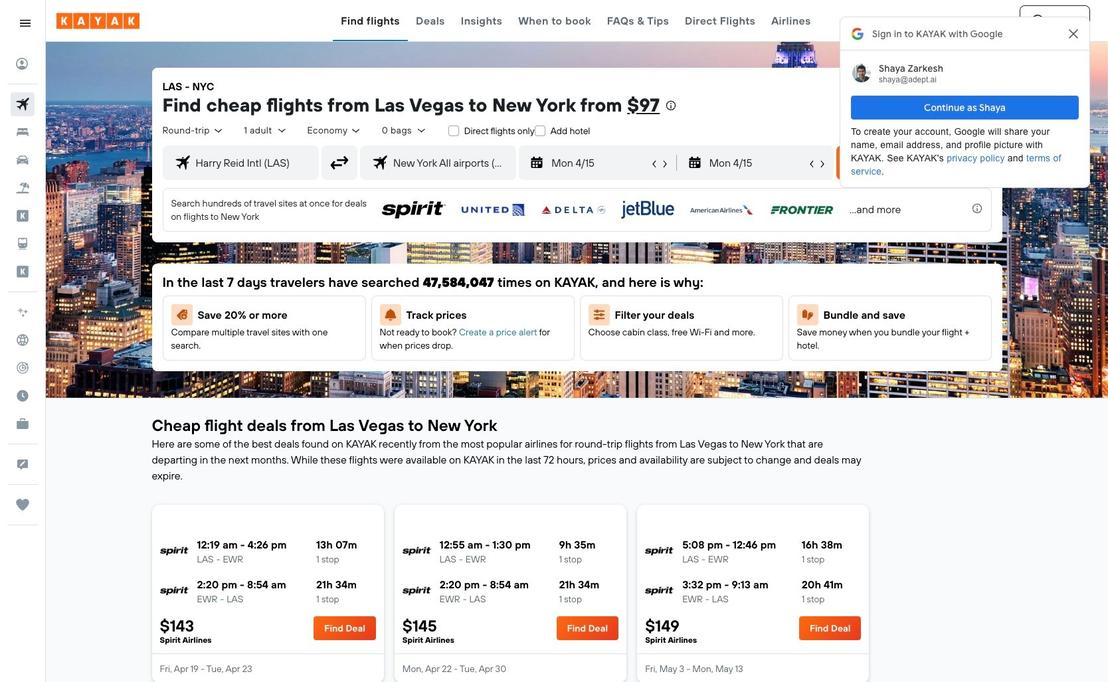 Task type: describe. For each thing, give the bounding box(es) containing it.
submit feedback about our site image
[[11, 453, 35, 477]]

swap departure airport and destination airport image
[[327, 150, 352, 175]]

delta image
[[542, 201, 606, 219]]

best time to travel icon image
[[11, 384, 35, 408]]

flight tracker icon image
[[11, 356, 35, 380]]

2 monday april 15th element from the left
[[710, 155, 807, 171]]

navigation menu image
[[19, 17, 32, 30]]

jetblue image
[[622, 201, 675, 219]]

hotels icon image
[[11, 120, 35, 144]]

flights icon image
[[11, 92, 35, 116]]

trips icon image
[[11, 493, 35, 517]]

From? text field
[[190, 146, 318, 179]]

travel planning tool powered by our data and ai icon element
[[11, 300, 35, 324]]

find packages icon image
[[11, 176, 35, 200]]



Task type: locate. For each thing, give the bounding box(es) containing it.
cars icon image
[[11, 148, 35, 172]]

american airlines image
[[691, 201, 754, 219]]

travel planning tool powered by our data and ai icon image
[[16, 306, 29, 319]]

frontier image
[[770, 201, 834, 219]]

find trains icon image
[[11, 232, 35, 256]]

united airlines image
[[462, 201, 526, 219]]

0 horizontal spatial monday april 15th element
[[552, 155, 649, 171]]

Cabin type Economy field
[[307, 124, 362, 137]]

missing string [business_nav_title] icon image
[[11, 412, 35, 436]]

monday april 15th element
[[552, 155, 649, 171], [710, 155, 807, 171]]

Trip type Round-trip field
[[163, 124, 224, 137]]

monday april 15th element up delta image
[[552, 155, 649, 171]]

monday april 15th element up "american airlines" image
[[710, 155, 807, 171]]

1 horizontal spatial monday april 15th element
[[710, 155, 807, 171]]

spirit airlines image
[[382, 201, 446, 219]]

explore kayak icon image
[[11, 328, 35, 352]]

1 monday april 15th element from the left
[[552, 155, 649, 171]]

To? text field
[[388, 146, 516, 179]]



Task type: vqa. For each thing, say whether or not it's contained in the screenshot.
To? text box
yes



